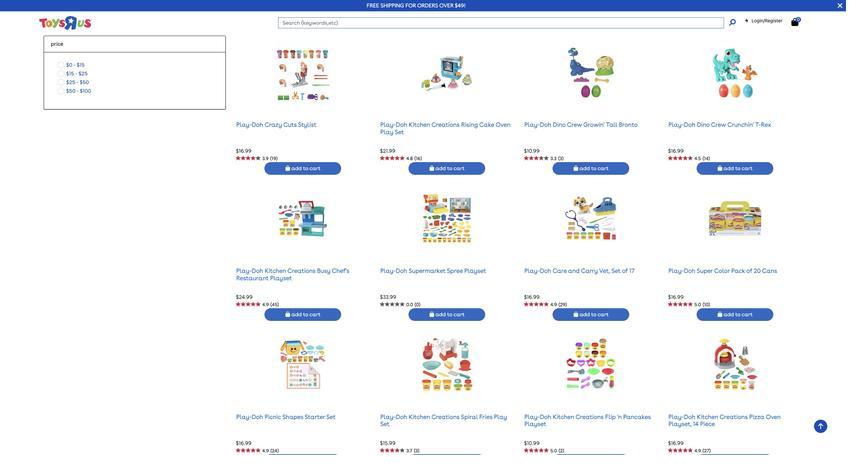 Task type: vqa. For each thing, say whether or not it's contained in the screenshot.
up*
no



Task type: describe. For each thing, give the bounding box(es) containing it.
spiral
[[461, 413, 478, 420]]

creations for pizza
[[720, 413, 748, 420]]

restaurant
[[236, 274, 269, 281]]

flip
[[605, 413, 616, 420]]

- for $25
[[76, 79, 78, 85]]

shopping bag image inside "0" link
[[792, 18, 799, 26]]

$0 - $15
[[66, 62, 85, 68]]

3.7
[[407, 448, 413, 453]]

picnic
[[265, 413, 281, 420]]

- for $15
[[75, 70, 77, 77]]

years
[[75, 9, 90, 15]]

play-doh dino crew crunchin' t-rex link
[[669, 121, 771, 128]]

5-7 years
[[66, 9, 90, 15]]

play-doh dino crew growin' tall bronto link
[[525, 121, 638, 128]]

4.8 for 4.8 (16)
[[407, 156, 413, 161]]

0 horizontal spatial $50
[[66, 88, 75, 94]]

play-doh kitchen creations spiral fries play set link
[[381, 413, 507, 428]]

t-
[[756, 121, 761, 128]]

4.9 (27)
[[695, 448, 711, 453]]

play-doh kitchen creations rising cake oven play set link
[[381, 121, 511, 135]]

play-doh care and carry vet, set of 17 link
[[525, 267, 635, 274]]

(14)
[[703, 156, 710, 161]]

(10)
[[703, 302, 710, 307]]

$25 - $50
[[66, 79, 89, 85]]

5.0 (2)
[[551, 448, 564, 453]]

play- for play-doh crazy cuts stylist
[[236, 121, 252, 128]]

close button image
[[838, 2, 843, 9]]

$15.99
[[380, 440, 396, 446]]

doh for play-doh kitchen creations busy chef's restaurant playset
[[252, 267, 263, 274]]

4.7
[[262, 10, 269, 15]]

5-
[[66, 9, 71, 15]]

login/register
[[752, 18, 783, 23]]

$49!
[[455, 2, 466, 9]]

Enter Keyword or Item No. search field
[[278, 17, 724, 28]]

4.1 (21)
[[407, 10, 421, 15]]

(40)
[[270, 10, 279, 15]]

1 horizontal spatial playset
[[465, 267, 486, 274]]

$0
[[66, 62, 72, 68]]

price
[[51, 41, 63, 47]]

piece
[[701, 421, 715, 428]]

bronto
[[619, 121, 638, 128]]

tall
[[606, 121, 618, 128]]

- for $0
[[74, 62, 76, 68]]

play inside play-doh kitchen creations rising cake oven play set
[[381, 128, 394, 135]]

(0)
[[415, 302, 420, 307]]

$33.99
[[380, 294, 396, 300]]

playset for play-doh kitchen creations flip 'n pancakes playset
[[525, 421, 546, 428]]

free shipping for orders over $49!
[[367, 2, 466, 9]]

pizza
[[750, 413, 765, 420]]

$0 - $15 button
[[56, 61, 87, 69]]

$10.99 for play-doh kitchen creations flip 'n pancakes playset
[[524, 440, 540, 446]]

cans
[[762, 267, 778, 274]]

play-doh picnic shapes starter set image
[[276, 331, 331, 398]]

doh for play-doh care and carry vet, set of 17
[[540, 267, 552, 274]]

kitchen for play-doh kitchen creations pizza oven playset, 14 piece
[[697, 413, 719, 420]]

play-doh care and carry vet, set of 17 image
[[564, 185, 619, 252]]

play- for play-doh supermarket spree playset
[[381, 267, 396, 274]]

$16.99 for play-doh crazy cuts stylist
[[236, 148, 252, 154]]

shipping
[[381, 2, 404, 9]]

free
[[367, 2, 379, 9]]

4.8 (5)
[[695, 10, 709, 15]]

4.9 (24)
[[262, 448, 279, 453]]

care
[[553, 267, 567, 274]]

pack
[[732, 267, 745, 274]]

doh for play-doh kitchen creations flip 'n pancakes playset
[[540, 413, 552, 420]]

4.9 for play-doh kitchen creations busy chef's restaurant playset
[[262, 302, 269, 307]]

2 $21.99 from the top
[[380, 148, 395, 154]]

oven inside "play-doh kitchen creations pizza oven playset, 14 piece"
[[766, 413, 781, 420]]

$50 - $100
[[66, 88, 91, 94]]

14
[[693, 421, 699, 428]]

play-doh supermarket spree playset link
[[381, 267, 486, 274]]

creations for spiral
[[432, 413, 460, 420]]

(3) for dino
[[558, 156, 564, 161]]

doh for play-doh kitchen creations pizza oven playset, 14 piece
[[684, 413, 696, 420]]

play-doh picnic shapes starter set link
[[236, 413, 336, 420]]

crew for crunchin'
[[711, 121, 726, 128]]

4.9 for play-doh picnic shapes starter set
[[262, 448, 269, 453]]

4.8 (16)
[[407, 156, 422, 161]]

play-doh picnic shapes starter set
[[236, 413, 336, 420]]

$16.99 for play-doh super color pack of 20 cans
[[668, 294, 684, 300]]

$100
[[80, 88, 91, 94]]

busy
[[317, 267, 331, 274]]

dino for crunchin'
[[697, 121, 710, 128]]

play-doh crazy cuts stylist
[[236, 121, 316, 128]]

play-doh kitchen creations rising cake oven play set
[[381, 121, 511, 135]]

toys r us image
[[39, 15, 92, 31]]

4.9 for play-doh kitchen creations pizza oven playset, 14 piece
[[695, 448, 701, 453]]

play-doh kitchen creations pizza oven playset, 14 piece
[[669, 413, 781, 428]]

play-doh super color pack of 20 cans link
[[669, 267, 778, 274]]

play-doh crazy cuts stylist image
[[276, 39, 331, 106]]

doh for play-doh supermarket spree playset
[[396, 267, 407, 274]]

creations for flip
[[576, 413, 604, 420]]

for
[[406, 2, 416, 9]]

3.9
[[262, 156, 269, 161]]

play-doh kitchen creations flip 'n pancakes playset
[[525, 413, 651, 428]]

kitchen for play-doh kitchen creations rising cake oven play set
[[409, 121, 430, 128]]

4.9 (29)
[[551, 302, 567, 307]]

1 of from the left
[[622, 267, 628, 274]]

0.0 (0)
[[407, 302, 420, 307]]

crunchin'
[[728, 121, 754, 128]]

play-doh kitchen creations busy chef's restaurant playset
[[236, 267, 349, 281]]

play-doh kitchen creations flip 'n pancakes playset image
[[564, 331, 619, 398]]

0.0
[[407, 302, 413, 307]]

- for $50
[[77, 88, 79, 94]]

shopping bag image for play-doh crazy cuts stylist
[[286, 166, 290, 171]]

supermarket
[[409, 267, 446, 274]]

3.3 (3)
[[551, 156, 564, 161]]

3.7 (3)
[[407, 448, 420, 453]]

play-doh supermarket spree playset
[[381, 267, 486, 274]]

play-doh kitchen creations spiral fries play set image
[[420, 331, 475, 398]]

stylist
[[298, 121, 316, 128]]

(3) for kitchen
[[414, 448, 420, 453]]

$16.99 for play-doh care and carry vet, set of 17
[[524, 294, 540, 300]]

play-doh super color pack of 20 cans
[[669, 267, 778, 274]]

$24.99
[[236, 294, 253, 300]]

play-doh dino crew crunchin' t-rex image
[[708, 39, 763, 106]]

set inside play-doh kitchen creations spiral fries play set
[[381, 421, 390, 428]]

play-doh care and carry vet, set of 17
[[525, 267, 635, 274]]

and
[[568, 267, 580, 274]]

play-doh crazy cuts stylist link
[[236, 121, 316, 128]]



Task type: locate. For each thing, give the bounding box(es) containing it.
creations inside "play-doh kitchen creations flip 'n pancakes playset"
[[576, 413, 604, 420]]

play-doh kitchen creations busy chef's restaurant playset image
[[276, 185, 331, 252]]

3.9 (19)
[[262, 156, 278, 161]]

oven right cake
[[496, 121, 511, 128]]

$16.99 for play-doh picnic shapes starter set
[[236, 440, 252, 446]]

1 dino from the left
[[553, 121, 566, 128]]

creations left flip on the right bottom of the page
[[576, 413, 604, 420]]

play-doh kitchen creations pizza oven playset, 14 piece link
[[669, 413, 781, 428]]

cart
[[310, 19, 321, 26], [454, 19, 465, 26], [598, 19, 609, 26], [742, 19, 753, 26], [310, 165, 321, 172], [454, 165, 465, 172], [598, 165, 609, 172], [742, 165, 753, 172], [310, 311, 321, 318], [454, 311, 465, 318], [598, 311, 609, 318], [742, 311, 753, 318]]

0 vertical spatial play
[[381, 128, 394, 135]]

play- for play-doh kitchen creations spiral fries play set
[[381, 413, 396, 420]]

play-doh kitchen creations pizza oven playset, 14 piece image
[[708, 331, 763, 398]]

1 vertical spatial 4.8
[[407, 156, 413, 161]]

$50
[[80, 79, 89, 85], [66, 88, 75, 94]]

- inside $25 - $50 button
[[76, 79, 78, 85]]

doh for play-doh kitchen creations spiral fries play set
[[396, 413, 407, 420]]

shopping bag image
[[430, 20, 434, 25], [286, 166, 290, 171], [430, 166, 434, 171], [574, 166, 579, 171], [286, 312, 290, 317], [430, 312, 434, 317], [718, 312, 723, 317]]

super
[[697, 267, 713, 274]]

4.9 left (24) at the left of page
[[262, 448, 269, 453]]

of left 17
[[622, 267, 628, 274]]

play- for play-doh kitchen creations busy chef's restaurant playset
[[236, 267, 252, 274]]

crew
[[567, 121, 582, 128], [711, 121, 726, 128]]

1 horizontal spatial $15
[[77, 62, 85, 68]]

doh inside play-doh kitchen creations spiral fries play set
[[396, 413, 407, 420]]

creations inside play-doh kitchen creations rising cake oven play set
[[432, 121, 460, 128]]

doh for play-doh super color pack of 20 cans
[[684, 267, 696, 274]]

color
[[715, 267, 730, 274]]

play- for play-doh picnic shapes starter set
[[236, 413, 252, 420]]

play-doh dino crew crunchin' t-rex
[[669, 121, 771, 128]]

creations inside play-doh kitchen creations spiral fries play set
[[432, 413, 460, 420]]

(24)
[[271, 448, 279, 453]]

1 horizontal spatial $50
[[80, 79, 89, 85]]

7
[[71, 9, 74, 15]]

(5)
[[703, 10, 709, 15]]

pancakes
[[624, 413, 651, 420]]

- down $0 - $15
[[75, 70, 77, 77]]

play- for play-doh dino crew growin' tall bronto
[[525, 121, 540, 128]]

oven inside play-doh kitchen creations rising cake oven play set
[[496, 121, 511, 128]]

play-doh kitchen creations flip 'n pancakes playset link
[[525, 413, 651, 428]]

to
[[303, 19, 308, 26], [447, 19, 453, 26], [591, 19, 597, 26], [736, 19, 741, 26], [303, 165, 308, 172], [447, 165, 453, 172], [591, 165, 597, 172], [736, 165, 741, 172], [303, 311, 308, 318], [447, 311, 453, 318], [591, 311, 597, 318], [736, 311, 741, 318]]

1 $10.99 from the top
[[524, 148, 540, 154]]

5.0 for play-doh super color pack of 20 cans
[[695, 302, 701, 307]]

None search field
[[278, 17, 736, 28]]

shopping bag image for play-doh kitchen creations busy chef's restaurant playset
[[286, 312, 290, 317]]

play- inside play-doh kitchen creations busy chef's restaurant playset
[[236, 267, 252, 274]]

0 horizontal spatial oven
[[496, 121, 511, 128]]

1 horizontal spatial 4.8
[[695, 10, 701, 15]]

(3) right '3.7'
[[414, 448, 420, 453]]

5.0 left the (10)
[[695, 302, 701, 307]]

0 vertical spatial $10.99
[[524, 148, 540, 154]]

5.0 left (2) in the bottom right of the page
[[551, 448, 557, 453]]

4.8 left (5)
[[695, 10, 701, 15]]

kitchen inside "play-doh kitchen creations pizza oven playset, 14 piece"
[[697, 413, 719, 420]]

crazy
[[265, 121, 282, 128]]

fries
[[480, 413, 493, 420]]

4.7 (40)
[[262, 10, 279, 15]]

0 horizontal spatial crew
[[567, 121, 582, 128]]

4.9 (45)
[[262, 302, 279, 307]]

1 vertical spatial playset
[[270, 274, 292, 281]]

1 horizontal spatial play
[[494, 413, 507, 420]]

0 vertical spatial 5.0
[[551, 10, 557, 15]]

2 horizontal spatial playset
[[525, 421, 546, 428]]

1 horizontal spatial oven
[[766, 413, 781, 420]]

0 horizontal spatial play
[[381, 128, 394, 135]]

price element
[[51, 40, 219, 48]]

$15 inside button
[[77, 62, 85, 68]]

1 horizontal spatial of
[[747, 267, 753, 274]]

4.8 for 4.8 (5)
[[695, 10, 701, 15]]

creations
[[432, 121, 460, 128], [288, 267, 316, 274], [432, 413, 460, 420], [576, 413, 604, 420], [720, 413, 748, 420]]

(16)
[[415, 156, 422, 161]]

- inside $15 - $25 button
[[75, 70, 77, 77]]

crew for growin'
[[567, 121, 582, 128]]

1 vertical spatial $25
[[66, 79, 75, 85]]

1 vertical spatial $21.99
[[380, 148, 395, 154]]

vet,
[[599, 267, 610, 274]]

play- for play-doh care and carry vet, set of 17
[[525, 267, 540, 274]]

playset inside play-doh kitchen creations busy chef's restaurant playset
[[270, 274, 292, 281]]

creations left busy
[[288, 267, 316, 274]]

$25 inside button
[[66, 79, 75, 85]]

$16.99 for play-doh kitchen creations pizza oven playset, 14 piece
[[668, 440, 684, 446]]

4.9 for play-doh care and carry vet, set of 17
[[551, 302, 557, 307]]

0 link
[[792, 17, 806, 26]]

0 horizontal spatial playset
[[270, 274, 292, 281]]

play-doh kitchen creations spiral fries play set
[[381, 413, 507, 428]]

shopping bag image
[[792, 18, 799, 26], [286, 20, 290, 25], [574, 20, 579, 25], [718, 20, 723, 25], [718, 166, 723, 171], [574, 312, 579, 317]]

0 horizontal spatial dino
[[553, 121, 566, 128]]

kitchen for play-doh kitchen creations busy chef's restaurant playset
[[265, 267, 286, 274]]

set inside play-doh kitchen creations rising cake oven play set
[[395, 128, 404, 135]]

(45)
[[271, 302, 279, 307]]

play- for play-doh kitchen creations flip 'n pancakes playset
[[525, 413, 540, 420]]

creations inside play-doh kitchen creations busy chef's restaurant playset
[[288, 267, 316, 274]]

play inside play-doh kitchen creations spiral fries play set
[[494, 413, 507, 420]]

-
[[74, 62, 76, 68], [75, 70, 77, 77], [76, 79, 78, 85], [77, 88, 79, 94]]

1 vertical spatial $15
[[66, 70, 74, 77]]

rex
[[761, 121, 771, 128]]

3.3
[[551, 156, 557, 161]]

0 horizontal spatial 4.8
[[407, 156, 413, 161]]

(27)
[[703, 448, 711, 453]]

2 vertical spatial playset
[[525, 421, 546, 428]]

5-7 years button
[[56, 8, 92, 16]]

kitchen for play-doh kitchen creations flip 'n pancakes playset
[[553, 413, 574, 420]]

play-doh dino crew growin' tall bronto image
[[564, 39, 619, 106]]

4.9
[[262, 302, 269, 307], [551, 302, 557, 307], [262, 448, 269, 453], [695, 448, 701, 453]]

free shipping for orders over $49! link
[[367, 2, 466, 9]]

creations inside "play-doh kitchen creations pizza oven playset, 14 piece"
[[720, 413, 748, 420]]

play- for play-doh super color pack of 20 cans
[[669, 267, 684, 274]]

doh for play-doh dino crew growin' tall bronto
[[540, 121, 552, 128]]

$50 down $25 - $50 button
[[66, 88, 75, 94]]

0 vertical spatial $50
[[80, 79, 89, 85]]

- inside $0 - $15 button
[[74, 62, 76, 68]]

kitchen inside "play-doh kitchen creations flip 'n pancakes playset"
[[553, 413, 574, 420]]

- right $0
[[74, 62, 76, 68]]

$25 - $50 button
[[56, 78, 91, 87]]

0
[[797, 17, 800, 22]]

creations left rising
[[432, 121, 460, 128]]

doh for play-doh crazy cuts stylist
[[252, 121, 263, 128]]

1 $21.99 from the top
[[380, 2, 395, 8]]

doh inside "play-doh kitchen creations flip 'n pancakes playset"
[[540, 413, 552, 420]]

$25 down $15 - $25 button
[[66, 79, 75, 85]]

add to cart
[[290, 19, 321, 26], [434, 19, 465, 26], [579, 19, 609, 26], [723, 19, 753, 26], [290, 165, 321, 172], [434, 165, 465, 172], [579, 165, 609, 172], [723, 165, 753, 172], [290, 311, 321, 318], [434, 311, 465, 318], [579, 311, 609, 318], [723, 311, 753, 318]]

1 vertical spatial (3)
[[414, 448, 420, 453]]

dino for growin'
[[553, 121, 566, 128]]

growin'
[[584, 121, 605, 128]]

play-doh dino crew growin' tall bronto
[[525, 121, 638, 128]]

shopping bag image for play-doh super color pack of 20 cans
[[718, 312, 723, 317]]

doh for play-doh dino crew crunchin' t-rex
[[684, 121, 696, 128]]

crew left crunchin'
[[711, 121, 726, 128]]

creations left spiral
[[432, 413, 460, 420]]

$10.99 for play-doh dino crew growin' tall bronto
[[524, 148, 540, 154]]

add to cart button
[[265, 16, 341, 29], [409, 16, 486, 29], [553, 16, 630, 29], [697, 16, 774, 29], [265, 162, 341, 175], [409, 162, 486, 175], [553, 162, 630, 175], [697, 162, 774, 175], [265, 308, 341, 321], [409, 308, 486, 321], [553, 308, 630, 321], [697, 308, 774, 321]]

play-doh super color pack of 20 cans image
[[708, 185, 763, 252]]

1 crew from the left
[[567, 121, 582, 128]]

$15 down $0 - $15 button
[[66, 70, 74, 77]]

$50 - $100 button
[[56, 87, 93, 95]]

$15 - $25
[[66, 70, 88, 77]]

0 vertical spatial (3)
[[558, 156, 564, 161]]

1 horizontal spatial $25
[[79, 70, 88, 77]]

of
[[622, 267, 628, 274], [747, 267, 753, 274]]

2 crew from the left
[[711, 121, 726, 128]]

shopping bag image for play-doh dino crew growin' tall bronto
[[574, 166, 579, 171]]

1 vertical spatial $50
[[66, 88, 75, 94]]

0 horizontal spatial (3)
[[414, 448, 420, 453]]

crew left growin'
[[567, 121, 582, 128]]

4.8
[[695, 10, 701, 15], [407, 156, 413, 161]]

5.0 (1)
[[551, 10, 563, 15]]

creations for rising
[[432, 121, 460, 128]]

oven
[[496, 121, 511, 128], [766, 413, 781, 420]]

shapes
[[283, 413, 303, 420]]

1 vertical spatial play
[[494, 413, 507, 420]]

- down $15 - $25
[[76, 79, 78, 85]]

playset for play-doh kitchen creations busy chef's restaurant playset
[[270, 274, 292, 281]]

play- for play-doh dino crew crunchin' t-rex
[[669, 121, 684, 128]]

shopping bag image for play-doh supermarket spree playset
[[430, 312, 434, 317]]

carry
[[581, 267, 598, 274]]

doh for play-doh kitchen creations rising cake oven play set
[[396, 121, 407, 128]]

doh
[[252, 121, 263, 128], [396, 121, 407, 128], [540, 121, 552, 128], [684, 121, 696, 128], [252, 267, 263, 274], [396, 267, 407, 274], [540, 267, 552, 274], [684, 267, 696, 274], [252, 413, 263, 420], [396, 413, 407, 420], [540, 413, 552, 420], [684, 413, 696, 420]]

doh inside "play-doh kitchen creations pizza oven playset, 14 piece"
[[684, 413, 696, 420]]

$25
[[79, 70, 88, 77], [66, 79, 75, 85]]

1 vertical spatial oven
[[766, 413, 781, 420]]

of left 20
[[747, 267, 753, 274]]

$50 up the $100 on the top left of page
[[80, 79, 89, 85]]

5.0 left (1)
[[551, 10, 557, 15]]

spree
[[447, 267, 463, 274]]

1 horizontal spatial (3)
[[558, 156, 564, 161]]

$15 inside button
[[66, 70, 74, 77]]

2 of from the left
[[747, 267, 753, 274]]

cuts
[[284, 121, 297, 128]]

doh inside play-doh kitchen creations rising cake oven play set
[[396, 121, 407, 128]]

$25 up $25 - $50
[[79, 70, 88, 77]]

doh for play-doh picnic shapes starter set
[[252, 413, 263, 420]]

5.0 for play-doh kitchen creations flip 'n pancakes playset
[[551, 448, 557, 453]]

1 horizontal spatial crew
[[711, 121, 726, 128]]

oven right pizza
[[766, 413, 781, 420]]

- inside $50 - $100 button
[[77, 88, 79, 94]]

play- inside play-doh kitchen creations spiral fries play set
[[381, 413, 396, 420]]

(19)
[[270, 156, 278, 161]]

(3) right 3.3
[[558, 156, 564, 161]]

creations left pizza
[[720, 413, 748, 420]]

0 vertical spatial oven
[[496, 121, 511, 128]]

- left the $100 on the top left of page
[[77, 88, 79, 94]]

$10.99
[[524, 148, 540, 154], [524, 440, 540, 446]]

2 dino from the left
[[697, 121, 710, 128]]

4.9 left (27)
[[695, 448, 701, 453]]

kitchen inside play-doh kitchen creations busy chef's restaurant playset
[[265, 267, 286, 274]]

0 vertical spatial $25
[[79, 70, 88, 77]]

play- inside play-doh kitchen creations rising cake oven play set
[[381, 121, 396, 128]]

creations for busy
[[288, 267, 316, 274]]

kitchen inside play-doh kitchen creations spiral fries play set
[[409, 413, 430, 420]]

doh inside play-doh kitchen creations busy chef's restaurant playset
[[252, 267, 263, 274]]

4.8 left (16)
[[407, 156, 413, 161]]

0 vertical spatial playset
[[465, 267, 486, 274]]

$16.99
[[236, 148, 252, 154], [668, 148, 684, 154], [524, 294, 540, 300], [668, 294, 684, 300], [236, 440, 252, 446], [668, 440, 684, 446]]

play-doh supermarket spree playset image
[[420, 185, 475, 252]]

kitchen for play-doh kitchen creations spiral fries play set
[[409, 413, 430, 420]]

$21.99
[[380, 2, 395, 8], [380, 148, 395, 154]]

play- for play-doh kitchen creations pizza oven playset, 14 piece
[[669, 413, 684, 420]]

add
[[291, 19, 302, 26], [436, 19, 446, 26], [580, 19, 590, 26], [724, 19, 734, 26], [291, 165, 302, 172], [436, 165, 446, 172], [580, 165, 590, 172], [724, 165, 734, 172], [291, 311, 302, 318], [436, 311, 446, 318], [580, 311, 590, 318], [724, 311, 734, 318]]

playset inside "play-doh kitchen creations flip 'n pancakes playset"
[[525, 421, 546, 428]]

$15 up $15 - $25
[[77, 62, 85, 68]]

play-doh kitchen creations rising cake oven play set image
[[420, 39, 475, 106]]

0 vertical spatial 4.8
[[695, 10, 701, 15]]

(2)
[[559, 448, 564, 453]]

0 vertical spatial $15
[[77, 62, 85, 68]]

0 horizontal spatial $15
[[66, 70, 74, 77]]

shopping bag image for play-doh kitchen creations rising cake oven play set
[[430, 166, 434, 171]]

4.5
[[695, 156, 701, 161]]

rising
[[461, 121, 478, 128]]

4.9 left the (45)
[[262, 302, 269, 307]]

0 vertical spatial $21.99
[[380, 2, 395, 8]]

0 horizontal spatial of
[[622, 267, 628, 274]]

play- inside "play-doh kitchen creations flip 'n pancakes playset"
[[525, 413, 540, 420]]

4.9 left (29)
[[551, 302, 557, 307]]

20
[[754, 267, 761, 274]]

1 vertical spatial 5.0
[[695, 302, 701, 307]]

playset,
[[669, 421, 692, 428]]

$25 inside button
[[79, 70, 88, 77]]

5.0
[[551, 10, 557, 15], [695, 302, 701, 307], [551, 448, 557, 453]]

login/register button
[[745, 17, 783, 24]]

17
[[629, 267, 635, 274]]

over
[[439, 2, 454, 9]]

kitchen inside play-doh kitchen creations rising cake oven play set
[[409, 121, 430, 128]]

orders
[[417, 2, 438, 9]]

2 vertical spatial 5.0
[[551, 448, 557, 453]]

1 vertical spatial $10.99
[[524, 440, 540, 446]]

starter
[[305, 413, 325, 420]]

1 horizontal spatial dino
[[697, 121, 710, 128]]

play- inside "play-doh kitchen creations pizza oven playset, 14 piece"
[[669, 413, 684, 420]]

2 $10.99 from the top
[[524, 440, 540, 446]]

$16.99 for play-doh dino crew crunchin' t-rex
[[668, 148, 684, 154]]

play- for play-doh kitchen creations rising cake oven play set
[[381, 121, 396, 128]]

0 horizontal spatial $25
[[66, 79, 75, 85]]

$15
[[77, 62, 85, 68], [66, 70, 74, 77]]



